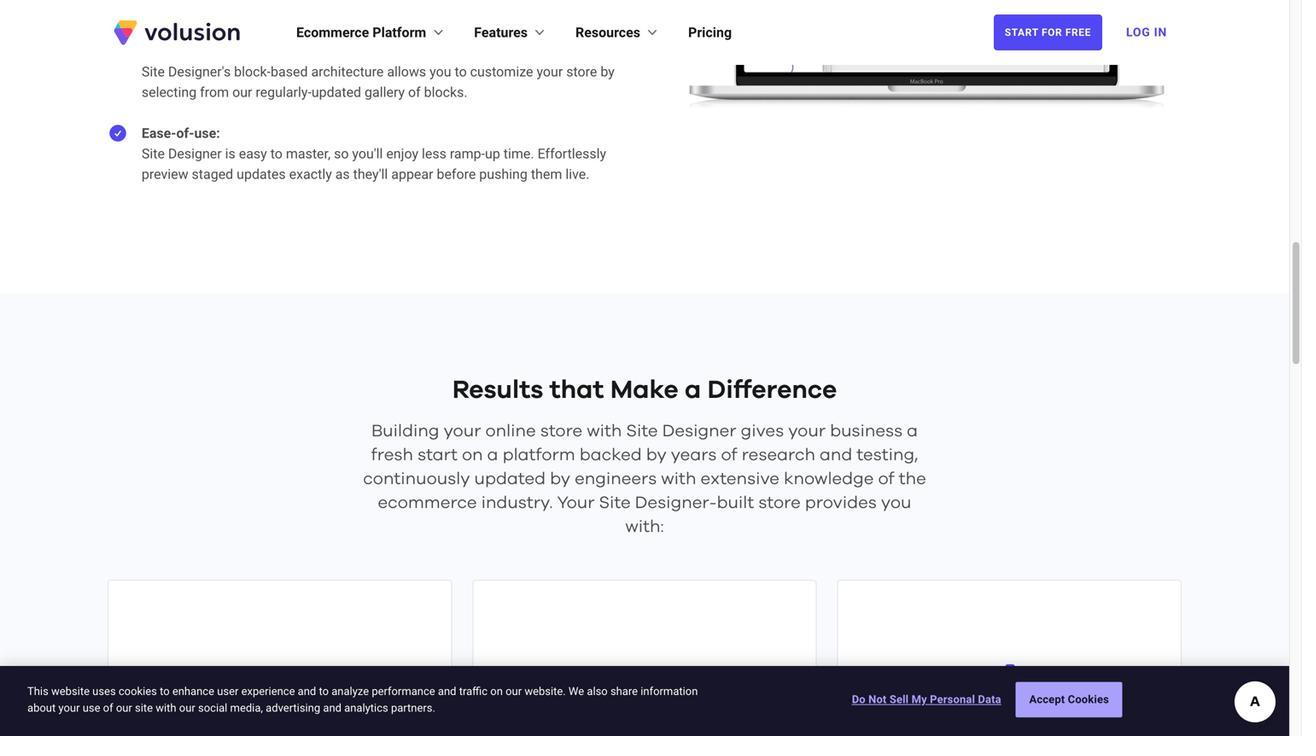 Task type: vqa. For each thing, say whether or not it's contained in the screenshot.
cookies
yes



Task type: describe. For each thing, give the bounding box(es) containing it.
accept cookies
[[1030, 693, 1109, 706]]

also
[[587, 685, 608, 698]]

ease-
[[142, 125, 176, 142]]

from
[[200, 84, 229, 101]]

we
[[569, 685, 584, 698]]

media,
[[230, 702, 263, 714]]

site designer's block-based architecture allows you to customize your store by selecting from our regularly-updated gallery of blocks.
[[142, 64, 615, 101]]

site
[[135, 702, 153, 714]]

ecommerce platform button
[[296, 22, 447, 43]]

our inside site designer's block-based architecture allows you to customize your store by selecting from our regularly-updated gallery of blocks.
[[232, 84, 252, 101]]

information
[[641, 685, 698, 698]]

site down engineers
[[599, 494, 631, 511]]

experience
[[241, 685, 295, 698]]

is
[[225, 146, 236, 162]]

store inside site designer's block-based architecture allows you to customize your store by selecting from our regularly-updated gallery of blocks.
[[566, 64, 597, 80]]

on inside this website uses cookies to enhance user experience and to analyze performance and traffic on our website. we also share information about your use of our site with our social media, advertising and analytics partners.
[[491, 685, 503, 698]]

start
[[1005, 26, 1039, 38]]

about
[[27, 702, 56, 714]]

accept
[[1030, 693, 1065, 706]]

designer inside 'building your online store with site designer gives your business a fresh start on a platform backed by years of research and testing, continuously updated by engineers with extensive knowledge of the ecommerce industry. your site designer-built store provides you with:'
[[662, 423, 737, 440]]

the
[[899, 470, 927, 488]]

architecture
[[311, 64, 384, 80]]

your inside this website uses cookies to enhance user experience and to analyze performance and traffic on our website. we also share information about your use of our site with our social media, advertising and analytics partners.
[[58, 702, 80, 714]]

with for also
[[156, 702, 176, 714]]

selecting
[[142, 84, 197, 101]]

based
[[271, 64, 308, 80]]

platform
[[503, 447, 575, 464]]

enjoy
[[386, 146, 419, 162]]

with:
[[626, 518, 664, 535]]

by inside site designer's block-based architecture allows you to customize your store by selecting from our regularly-updated gallery of blocks.
[[601, 64, 615, 80]]

share
[[611, 685, 638, 698]]

industry.
[[481, 494, 553, 511]]

log
[[1127, 25, 1151, 39]]

on inside 'building your online store with site designer gives your business a fresh start on a platform backed by years of research and testing, continuously updated by engineers with extensive knowledge of the ecommerce industry. your site designer-built store provides you with:'
[[462, 447, 483, 464]]

you'll
[[352, 146, 383, 162]]

easy
[[239, 146, 267, 162]]

ecommerce
[[378, 494, 477, 511]]

site up backed
[[626, 423, 658, 440]]

ecommerce
[[296, 24, 369, 41]]

you inside site designer's block-based architecture allows you to customize your store by selecting from our regularly-updated gallery of blocks.
[[430, 64, 451, 80]]

site inside site designer's block-based architecture allows you to customize your store by selecting from our regularly-updated gallery of blocks.
[[142, 64, 165, 80]]

of inside site designer's block-based architecture allows you to customize your store by selecting from our regularly-updated gallery of blocks.
[[408, 84, 421, 101]]

and left traffic
[[438, 685, 457, 698]]

privacy alert dialog
[[0, 666, 1290, 736]]

before
[[437, 166, 476, 183]]

that
[[550, 377, 604, 403]]

your up research
[[789, 423, 826, 440]]

analyze
[[332, 685, 369, 698]]

pushing
[[479, 166, 528, 183]]

for
[[1042, 26, 1063, 38]]

our left site
[[116, 702, 132, 714]]

do not sell my personal data
[[852, 693, 1002, 706]]

our down 'enhance'
[[179, 702, 195, 714]]

to inside ease-of-use: site designer is easy to master, so you'll enjoy less ramp-up time. effortlessly preview staged updates exactly as they'll appear before pushing them live.
[[270, 146, 283, 162]]

pricing
[[688, 24, 732, 41]]

staged
[[192, 166, 233, 183]]

time.
[[504, 146, 534, 162]]

not
[[869, 693, 887, 706]]

master,
[[286, 146, 331, 162]]

make
[[610, 377, 679, 403]]

designer-
[[635, 494, 717, 511]]

customize
[[470, 64, 533, 80]]

years
[[671, 447, 717, 464]]

resources
[[576, 24, 641, 41]]

updates
[[237, 166, 286, 183]]

difference
[[708, 377, 837, 403]]

1 vertical spatial by
[[646, 447, 667, 464]]

in
[[1154, 25, 1168, 39]]

our left website.
[[506, 685, 522, 698]]

start for free
[[1005, 26, 1092, 38]]

this
[[27, 685, 49, 698]]

2 vertical spatial store
[[759, 494, 801, 511]]

live.
[[566, 166, 590, 183]]

sell
[[890, 693, 909, 706]]

data
[[978, 693, 1002, 706]]

start
[[418, 447, 458, 464]]

to inside site designer's block-based architecture allows you to customize your store by selecting from our regularly-updated gallery of blocks.
[[455, 64, 467, 80]]

social
[[198, 702, 227, 714]]

fresh
[[371, 447, 413, 464]]

accept cookies button
[[1016, 682, 1123, 718]]

engineers
[[575, 470, 657, 488]]

you inside 'building your online store with site designer gives your business a fresh start on a platform backed by years of research and testing, continuously updated by engineers with extensive knowledge of the ecommerce industry. your site designer-built store provides you with:'
[[881, 494, 912, 511]]

advertising
[[266, 702, 320, 714]]

user
[[217, 685, 239, 698]]

ease-of-use: site designer is easy to master, so you'll enjoy less ramp-up time. effortlessly preview staged updates exactly as they'll appear before pushing them live.
[[142, 125, 607, 183]]

my
[[912, 693, 927, 706]]

online
[[486, 423, 536, 440]]

your inside site designer's block-based architecture allows you to customize your store by selecting from our regularly-updated gallery of blocks.
[[537, 64, 563, 80]]

as
[[335, 166, 350, 183]]

of-
[[176, 125, 194, 142]]

ramp-
[[450, 146, 485, 162]]

designer's
[[168, 64, 231, 80]]

built
[[717, 494, 754, 511]]



Task type: locate. For each thing, give the bounding box(es) containing it.
this website uses cookies to enhance user experience and to analyze performance and traffic on our website. we also share information about your use of our site with our social media, advertising and analytics partners.
[[27, 685, 698, 714]]

0 horizontal spatial designer
[[168, 146, 222, 162]]

our
[[232, 84, 252, 101], [506, 685, 522, 698], [116, 702, 132, 714], [179, 702, 195, 714]]

a up testing,
[[907, 423, 918, 440]]

0 horizontal spatial updated
[[312, 84, 361, 101]]

2 horizontal spatial by
[[646, 447, 667, 464]]

site
[[142, 64, 165, 80], [142, 146, 165, 162], [626, 423, 658, 440], [599, 494, 631, 511]]

1 horizontal spatial updated
[[475, 470, 546, 488]]

0 vertical spatial designer
[[168, 146, 222, 162]]

on
[[462, 447, 483, 464], [491, 685, 503, 698]]

updated down architecture
[[312, 84, 361, 101]]

with for years
[[661, 470, 697, 488]]

0 horizontal spatial a
[[487, 447, 498, 464]]

backed
[[580, 447, 642, 464]]

of inside this website uses cookies to enhance user experience and to analyze performance and traffic on our website. we also share information about your use of our site with our social media, advertising and analytics partners.
[[103, 702, 113, 714]]

site down 'ease-'
[[142, 146, 165, 162]]

they'll
[[353, 166, 388, 183]]

allows
[[387, 64, 426, 80]]

gives
[[741, 423, 784, 440]]

performance
[[372, 685, 435, 698]]

a right "make"
[[685, 377, 701, 403]]

1 horizontal spatial with
[[587, 423, 622, 440]]

site inside ease-of-use: site designer is easy to master, so you'll enjoy less ramp-up time. effortlessly preview staged updates exactly as they'll appear before pushing them live.
[[142, 146, 165, 162]]

0 horizontal spatial by
[[550, 470, 571, 488]]

ecommerce platform
[[296, 24, 426, 41]]

by left years
[[646, 447, 667, 464]]

use:
[[194, 125, 220, 142]]

of down testing,
[[878, 470, 895, 488]]

2 horizontal spatial a
[[907, 423, 918, 440]]

free
[[1066, 26, 1092, 38]]

1 vertical spatial on
[[491, 685, 503, 698]]

pricing link
[[688, 22, 732, 43]]

testing,
[[857, 447, 919, 464]]

1 horizontal spatial by
[[601, 64, 615, 80]]

traffic
[[459, 685, 488, 698]]

0 vertical spatial by
[[601, 64, 615, 80]]

of right use
[[103, 702, 113, 714]]

1 vertical spatial with
[[661, 470, 697, 488]]

0 vertical spatial a
[[685, 377, 701, 403]]

to right cookies
[[160, 685, 170, 698]]

your down website
[[58, 702, 80, 714]]

1 vertical spatial store
[[540, 423, 583, 440]]

you up blocks.
[[430, 64, 451, 80]]

business
[[830, 423, 903, 440]]

2 vertical spatial with
[[156, 702, 176, 714]]

0 horizontal spatial you
[[430, 64, 451, 80]]

site up selecting
[[142, 64, 165, 80]]

platform
[[373, 24, 426, 41]]

1 horizontal spatial a
[[685, 377, 701, 403]]

by
[[601, 64, 615, 80], [646, 447, 667, 464], [550, 470, 571, 488]]

2 horizontal spatial with
[[661, 470, 697, 488]]

less
[[422, 146, 447, 162]]

with
[[587, 423, 622, 440], [661, 470, 697, 488], [156, 702, 176, 714]]

0 vertical spatial updated
[[312, 84, 361, 101]]

a
[[685, 377, 701, 403], [907, 423, 918, 440], [487, 447, 498, 464]]

0 horizontal spatial with
[[156, 702, 176, 714]]

do
[[852, 693, 866, 706]]

designer up years
[[662, 423, 737, 440]]

store up platform
[[540, 423, 583, 440]]

building your online store with site designer gives your business a fresh start on a platform backed by years of research and testing, continuously updated by engineers with extensive knowledge of the ecommerce industry. your site designer-built store provides you with:
[[363, 423, 927, 535]]

a down online
[[487, 447, 498, 464]]

to left analyze
[[319, 685, 329, 698]]

resources button
[[576, 22, 661, 43]]

and inside 'building your online store with site designer gives your business a fresh start on a platform backed by years of research and testing, continuously updated by engineers with extensive knowledge of the ecommerce industry. your site designer-built store provides you with:'
[[820, 447, 853, 464]]

1 horizontal spatial you
[[881, 494, 912, 511]]

on right start
[[462, 447, 483, 464]]

results
[[452, 377, 543, 403]]

of
[[408, 84, 421, 101], [721, 447, 738, 464], [878, 470, 895, 488], [103, 702, 113, 714]]

our down "block-"
[[232, 84, 252, 101]]

log in link
[[1116, 14, 1178, 51]]

by down resources
[[601, 64, 615, 80]]

partners.
[[391, 702, 436, 714]]

with up backed
[[587, 423, 622, 440]]

1 horizontal spatial designer
[[662, 423, 737, 440]]

website
[[51, 685, 90, 698]]

your right 'customize'
[[537, 64, 563, 80]]

your
[[557, 494, 595, 511]]

1 vertical spatial you
[[881, 494, 912, 511]]

do not sell my personal data button
[[852, 683, 1002, 717]]

so
[[334, 146, 349, 162]]

store down resources
[[566, 64, 597, 80]]

with up designer-
[[661, 470, 697, 488]]

2 vertical spatial by
[[550, 470, 571, 488]]

knowledge
[[784, 470, 874, 488]]

block-
[[234, 64, 271, 80]]

with right site
[[156, 702, 176, 714]]

designer down of-
[[168, 146, 222, 162]]

to
[[455, 64, 467, 80], [270, 146, 283, 162], [160, 685, 170, 698], [319, 685, 329, 698]]

you down the the
[[881, 494, 912, 511]]

0 vertical spatial you
[[430, 64, 451, 80]]

continuously
[[363, 470, 470, 488]]

updated inside site designer's block-based architecture allows you to customize your store by selecting from our regularly-updated gallery of blocks.
[[312, 84, 361, 101]]

research
[[742, 447, 816, 464]]

up
[[485, 146, 500, 162]]

designer inside ease-of-use: site designer is easy to master, so you'll enjoy less ramp-up time. effortlessly preview staged updates exactly as they'll appear before pushing them live.
[[168, 146, 222, 162]]

appear
[[391, 166, 433, 183]]

1 vertical spatial designer
[[662, 423, 737, 440]]

to right easy
[[270, 146, 283, 162]]

updated up industry.
[[475, 470, 546, 488]]

building
[[372, 423, 440, 440]]

cookies
[[119, 685, 157, 698]]

to up blocks.
[[455, 64, 467, 80]]

analytics
[[344, 702, 388, 714]]

regularly-
[[256, 84, 312, 101]]

exactly
[[289, 166, 332, 183]]

and up the knowledge
[[820, 447, 853, 464]]

provides
[[805, 494, 877, 511]]

your up start
[[444, 423, 481, 440]]

uses
[[92, 685, 116, 698]]

website.
[[525, 685, 566, 698]]

with inside this website uses cookies to enhance user experience and to analyze performance and traffic on our website. we also share information about your use of our site with our social media, advertising and analytics partners.
[[156, 702, 176, 714]]

and up advertising
[[298, 685, 316, 698]]

0 vertical spatial with
[[587, 423, 622, 440]]

of up extensive
[[721, 447, 738, 464]]

and
[[820, 447, 853, 464], [298, 685, 316, 698], [438, 685, 457, 698], [323, 702, 342, 714]]

and down analyze
[[323, 702, 342, 714]]

blocks.
[[424, 84, 468, 101]]

preview
[[142, 166, 188, 183]]

1 vertical spatial updated
[[475, 470, 546, 488]]

1 vertical spatial a
[[907, 423, 918, 440]]

personal
[[930, 693, 975, 706]]

you
[[430, 64, 451, 80], [881, 494, 912, 511]]

store
[[566, 64, 597, 80], [540, 423, 583, 440], [759, 494, 801, 511]]

0 vertical spatial on
[[462, 447, 483, 464]]

start for free link
[[994, 15, 1103, 50]]

enhance
[[172, 685, 214, 698]]

effortlessly
[[538, 146, 607, 162]]

features
[[474, 24, 528, 41]]

1 horizontal spatial on
[[491, 685, 503, 698]]

0 vertical spatial store
[[566, 64, 597, 80]]

use
[[83, 702, 100, 714]]

by up the your
[[550, 470, 571, 488]]

on right traffic
[[491, 685, 503, 698]]

store right built
[[759, 494, 801, 511]]

updated inside 'building your online store with site designer gives your business a fresh start on a platform backed by years of research and testing, continuously updated by engineers with extensive knowledge of the ecommerce industry. your site designer-built store provides you with:'
[[475, 470, 546, 488]]

features button
[[474, 22, 548, 43]]

2 vertical spatial a
[[487, 447, 498, 464]]

0 horizontal spatial on
[[462, 447, 483, 464]]

of down allows
[[408, 84, 421, 101]]



